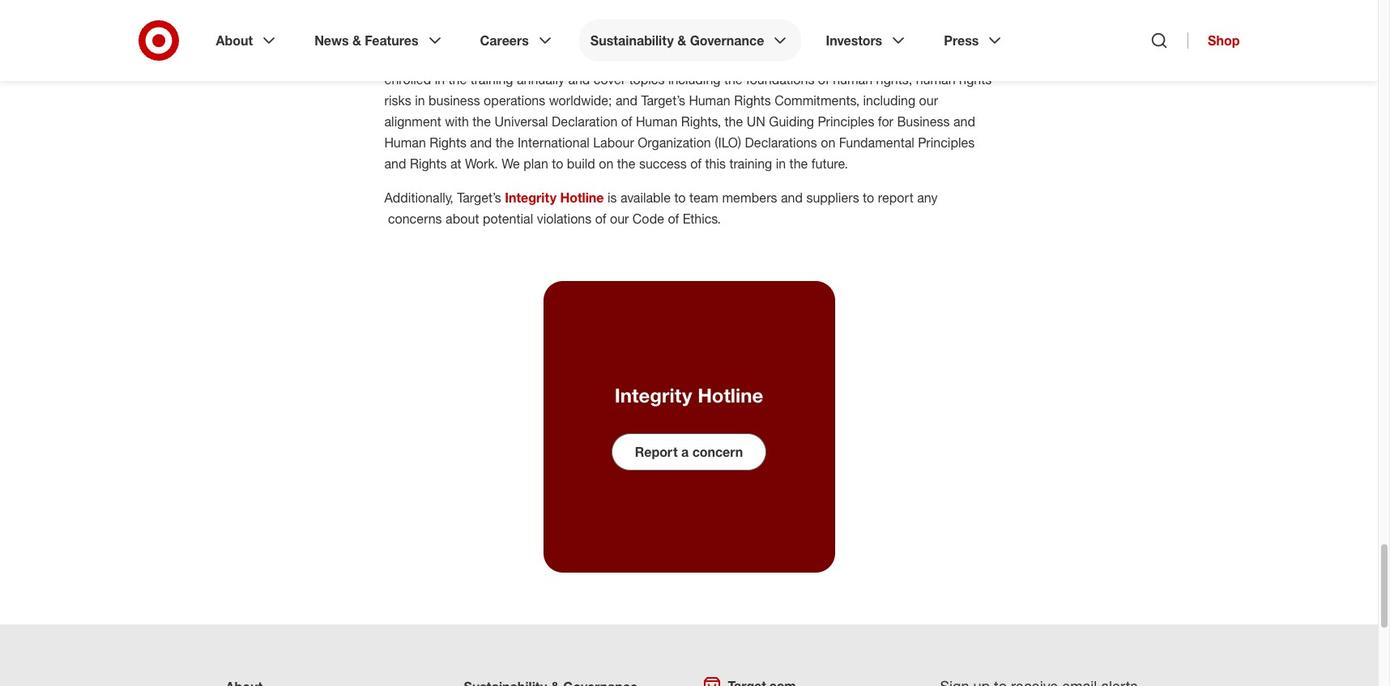 Task type: vqa. For each thing, say whether or not it's contained in the screenshot.
Governance
yes



Task type: locate. For each thing, give the bounding box(es) containing it.
our up the business
[[919, 92, 938, 109]]

topics
[[629, 71, 665, 87]]

0 vertical spatial hotline
[[560, 190, 604, 206]]

1 vertical spatial principles
[[918, 134, 975, 151]]

1 vertical spatial in
[[415, 92, 425, 109]]

enrolled
[[384, 71, 431, 87]]

teams
[[806, 50, 842, 66]]

rights up at
[[430, 134, 467, 151]]

corporate
[[618, 50, 677, 66]]

report a concern link
[[612, 433, 767, 471]]

of
[[818, 71, 829, 87], [621, 113, 632, 130], [690, 155, 702, 172], [595, 211, 606, 227], [668, 211, 679, 227]]

1 vertical spatial target's
[[457, 190, 501, 206]]

to down international
[[552, 155, 563, 172]]

rights up corporate
[[604, 29, 637, 45]]

news & features
[[314, 32, 419, 49]]

integrity up report
[[615, 383, 692, 407]]

0 horizontal spatial hotline
[[560, 190, 604, 206]]

0 vertical spatial rights
[[734, 92, 771, 109]]

in
[[435, 71, 445, 87], [415, 92, 425, 109], [776, 155, 786, 172]]

0 vertical spatial target's
[[641, 92, 685, 109]]

1 vertical spatial including
[[668, 71, 721, 87]]

0 vertical spatial rights
[[604, 29, 637, 45]]

target's inside in 2022, we rolled out our first human rights training to key business areas including merchandising, owned brands (including sourcing), and corporate responsibility. these teams are now automatically enrolled in the training annually and cover topics including the foundations of human rights; human rights risks in business operations worldwide; and target's human rights commitments, including our alignment with the universal declaration of human rights, the un guiding principles for business and human rights and the international labour organization (ilo) declarations on fundamental principles and rights at work. we plan to build on the success of this training in the future.
[[641, 92, 685, 109]]

1 horizontal spatial integrity
[[615, 383, 692, 407]]

human up sourcing),
[[561, 29, 601, 45]]

our down is
[[610, 211, 629, 227]]

un
[[747, 113, 766, 130]]

1 vertical spatial rights
[[430, 134, 467, 151]]

1 vertical spatial business
[[429, 92, 480, 109]]

including up for
[[863, 92, 916, 109]]

hotline up violations
[[560, 190, 604, 206]]

1 horizontal spatial training
[[640, 29, 683, 45]]

1 horizontal spatial &
[[677, 32, 686, 49]]

declarations
[[745, 134, 817, 151]]

on down the labour
[[599, 155, 614, 172]]

training up corporate
[[640, 29, 683, 45]]

0 horizontal spatial training
[[470, 71, 513, 87]]

code
[[633, 211, 664, 227]]

ethics.
[[683, 211, 721, 227]]

human
[[561, 29, 601, 45], [833, 71, 873, 87], [916, 71, 956, 87]]

careers link
[[469, 19, 566, 62]]

rights up un
[[734, 92, 771, 109]]

& for sustainability
[[677, 32, 686, 49]]

principles down the business
[[918, 134, 975, 151]]

1 horizontal spatial target's
[[641, 92, 685, 109]]

and left suppliers
[[781, 190, 803, 206]]

concern
[[692, 444, 743, 460]]

sustainability & governance link
[[579, 19, 802, 62]]

news
[[314, 32, 349, 49]]

these
[[767, 50, 802, 66]]

human down are
[[833, 71, 873, 87]]

1 vertical spatial integrity
[[615, 383, 692, 407]]

in down declarations
[[776, 155, 786, 172]]

0 vertical spatial principles
[[818, 113, 875, 130]]

international
[[518, 134, 590, 151]]

& left key
[[677, 32, 686, 49]]

rights;
[[876, 71, 912, 87]]

1 vertical spatial rights
[[959, 71, 992, 87]]

this
[[705, 155, 726, 172]]

future.
[[812, 155, 848, 172]]

and
[[593, 50, 615, 66], [568, 71, 590, 87], [616, 92, 638, 109], [954, 113, 975, 130], [470, 134, 492, 151], [384, 155, 406, 172], [781, 190, 803, 206]]

target's
[[641, 92, 685, 109], [457, 190, 501, 206]]

including down responsibility.
[[668, 71, 721, 87]]

0 horizontal spatial human
[[384, 134, 426, 151]]

to left key
[[687, 29, 698, 45]]

integrity up potential
[[505, 190, 557, 206]]

1 vertical spatial training
[[470, 71, 513, 87]]

rights
[[734, 92, 771, 109], [430, 134, 467, 151], [410, 155, 447, 172]]

universal
[[495, 113, 548, 130]]

1 vertical spatial hotline
[[698, 383, 763, 407]]

1 vertical spatial human
[[636, 113, 678, 130]]

and right the business
[[954, 113, 975, 130]]

brands
[[427, 50, 467, 66]]

violations
[[537, 211, 592, 227]]

our
[[513, 29, 532, 45], [919, 92, 938, 109], [610, 211, 629, 227]]

2 horizontal spatial in
[[776, 155, 786, 172]]

including
[[816, 29, 868, 45], [668, 71, 721, 87], [863, 92, 916, 109]]

business up responsibility.
[[725, 29, 777, 45]]

0 horizontal spatial rights
[[604, 29, 637, 45]]

report a concern
[[635, 444, 743, 460]]

2 vertical spatial our
[[610, 211, 629, 227]]

0 vertical spatial our
[[513, 29, 532, 45]]

2 vertical spatial training
[[730, 155, 772, 172]]

the
[[448, 71, 467, 87], [724, 71, 743, 87], [473, 113, 491, 130], [725, 113, 743, 130], [496, 134, 514, 151], [617, 155, 636, 172], [790, 155, 808, 172]]

2 & from the left
[[677, 32, 686, 49]]

in 2022, we rolled out our first human rights training to key business areas including merchandising, owned brands (including sourcing), and corporate responsibility. these teams are now automatically enrolled in the training annually and cover topics including the foundations of human rights; human rights risks in business operations worldwide; and target's human rights commitments, including our alignment with the universal declaration of human rights, the un guiding principles for business and human rights and the international labour organization (ilo) declarations on fundamental principles and rights at work. we plan to build on the success of this training in the future.
[[384, 29, 992, 172]]

human down 'alignment'
[[384, 134, 426, 151]]

rights down the press link
[[959, 71, 992, 87]]

human down automatically
[[916, 71, 956, 87]]

including up are
[[816, 29, 868, 45]]

human up the organization
[[636, 113, 678, 130]]

0 horizontal spatial business
[[429, 92, 480, 109]]

for
[[878, 113, 894, 130]]

principles down commitments,
[[818, 113, 875, 130]]

1 horizontal spatial on
[[821, 134, 836, 151]]

a
[[681, 444, 689, 460]]

target's up about
[[457, 190, 501, 206]]

0 vertical spatial business
[[725, 29, 777, 45]]

0 vertical spatial integrity
[[505, 190, 557, 206]]

integrity hotline link
[[505, 190, 604, 206]]

2 vertical spatial in
[[776, 155, 786, 172]]

declaration
[[552, 113, 618, 130]]

the right the with
[[473, 113, 491, 130]]

of up the labour
[[621, 113, 632, 130]]

1 horizontal spatial in
[[435, 71, 445, 87]]

the down responsibility.
[[724, 71, 743, 87]]

shop
[[1208, 32, 1240, 49]]

potential
[[483, 211, 533, 227]]

1 vertical spatial our
[[919, 92, 938, 109]]

target's down topics
[[641, 92, 685, 109]]

business
[[897, 113, 950, 130]]

risks
[[384, 92, 411, 109]]

our right out
[[513, 29, 532, 45]]

principles
[[818, 113, 875, 130], [918, 134, 975, 151]]

1 horizontal spatial our
[[610, 211, 629, 227]]

training down the (including
[[470, 71, 513, 87]]

rights,
[[681, 113, 721, 130]]

2 horizontal spatial our
[[919, 92, 938, 109]]

2 horizontal spatial training
[[730, 155, 772, 172]]

rights
[[604, 29, 637, 45], [959, 71, 992, 87]]

0 horizontal spatial target's
[[457, 190, 501, 206]]

& right news
[[352, 32, 361, 49]]

1 horizontal spatial rights
[[959, 71, 992, 87]]

and inside is available to team members and suppliers to report any concerns about potential violations of our code of ethics.
[[781, 190, 803, 206]]

to left report
[[863, 190, 874, 206]]

1 vertical spatial on
[[599, 155, 614, 172]]

our inside is available to team members and suppliers to report any concerns about potential violations of our code of ethics.
[[610, 211, 629, 227]]

0 vertical spatial human
[[689, 92, 731, 109]]

training down (ilo)
[[730, 155, 772, 172]]

0 horizontal spatial in
[[415, 92, 425, 109]]

1 & from the left
[[352, 32, 361, 49]]

&
[[352, 32, 361, 49], [677, 32, 686, 49]]

0 horizontal spatial principles
[[818, 113, 875, 130]]

rights left at
[[410, 155, 447, 172]]

on
[[821, 134, 836, 151], [599, 155, 614, 172]]

(including
[[471, 50, 527, 66]]

hotline up 'concern' on the bottom of page
[[698, 383, 763, 407]]

press
[[944, 32, 979, 49]]

1 horizontal spatial principles
[[918, 134, 975, 151]]

on up future.
[[821, 134, 836, 151]]

report
[[635, 444, 678, 460]]

and up additionally,
[[384, 155, 406, 172]]

of down teams
[[818, 71, 829, 87]]

2022,
[[399, 29, 431, 45]]

areas
[[780, 29, 812, 45]]

in down the brands
[[435, 71, 445, 87]]

0 vertical spatial in
[[435, 71, 445, 87]]

additionally, target's integrity hotline
[[384, 190, 604, 206]]

2 vertical spatial human
[[384, 134, 426, 151]]

training
[[640, 29, 683, 45], [470, 71, 513, 87], [730, 155, 772, 172]]

we
[[502, 155, 520, 172]]

foundations
[[746, 71, 815, 87]]

in right risks
[[415, 92, 425, 109]]

2 vertical spatial rights
[[410, 155, 447, 172]]

merchandising,
[[872, 29, 960, 45]]

business up the with
[[429, 92, 480, 109]]

additionally,
[[384, 190, 454, 206]]

human up rights,
[[689, 92, 731, 109]]

responsibility.
[[681, 50, 763, 66]]

business
[[725, 29, 777, 45], [429, 92, 480, 109]]

0 horizontal spatial &
[[352, 32, 361, 49]]

to
[[687, 29, 698, 45], [552, 155, 563, 172], [674, 190, 686, 206], [863, 190, 874, 206]]

human
[[689, 92, 731, 109], [636, 113, 678, 130], [384, 134, 426, 151]]

0 vertical spatial on
[[821, 134, 836, 151]]



Task type: describe. For each thing, give the bounding box(es) containing it.
any
[[917, 190, 938, 206]]

shop link
[[1188, 32, 1240, 49]]

press link
[[933, 19, 1016, 62]]

2 horizontal spatial human
[[916, 71, 956, 87]]

team
[[689, 190, 719, 206]]

owned
[[384, 50, 424, 66]]

sustainability
[[590, 32, 674, 49]]

organization
[[638, 134, 711, 151]]

the down the labour
[[617, 155, 636, 172]]

careers
[[480, 32, 529, 49]]

governance
[[690, 32, 764, 49]]

suppliers
[[806, 190, 859, 206]]

about
[[216, 32, 253, 49]]

out
[[491, 29, 510, 45]]

cover
[[594, 71, 626, 87]]

about link
[[205, 19, 290, 62]]

of left this
[[690, 155, 702, 172]]

automatically
[[895, 50, 972, 66]]

with
[[445, 113, 469, 130]]

sourcing),
[[530, 50, 589, 66]]

plan
[[524, 155, 548, 172]]

we
[[435, 29, 451, 45]]

integrity hotline
[[615, 383, 763, 407]]

1 horizontal spatial human
[[833, 71, 873, 87]]

news & features link
[[303, 19, 456, 62]]

concerns
[[388, 211, 442, 227]]

1 horizontal spatial hotline
[[698, 383, 763, 407]]

annually
[[517, 71, 565, 87]]

available
[[621, 190, 671, 206]]

commitments,
[[775, 92, 860, 109]]

features
[[365, 32, 419, 49]]

work.
[[465, 155, 498, 172]]

1 horizontal spatial human
[[636, 113, 678, 130]]

0 horizontal spatial human
[[561, 29, 601, 45]]

the up (ilo)
[[725, 113, 743, 130]]

are
[[845, 50, 863, 66]]

is
[[608, 190, 617, 206]]

0 vertical spatial training
[[640, 29, 683, 45]]

guiding
[[769, 113, 814, 130]]

of right violations
[[595, 211, 606, 227]]

is available to team members and suppliers to report any concerns about potential violations of our code of ethics.
[[384, 190, 938, 227]]

1 horizontal spatial business
[[725, 29, 777, 45]]

and up work.
[[470, 134, 492, 151]]

members
[[722, 190, 777, 206]]

fundamental
[[839, 134, 915, 151]]

to left team
[[674, 190, 686, 206]]

the down the brands
[[448, 71, 467, 87]]

2 horizontal spatial human
[[689, 92, 731, 109]]

0 horizontal spatial our
[[513, 29, 532, 45]]

0 horizontal spatial on
[[599, 155, 614, 172]]

first
[[536, 29, 557, 45]]

investors link
[[815, 19, 920, 62]]

in
[[384, 29, 395, 45]]

labour
[[593, 134, 634, 151]]

(ilo)
[[715, 134, 741, 151]]

2 vertical spatial including
[[863, 92, 916, 109]]

sustainability & governance
[[590, 32, 764, 49]]

build
[[567, 155, 595, 172]]

and up cover
[[593, 50, 615, 66]]

investors
[[826, 32, 882, 49]]

and down cover
[[616, 92, 638, 109]]

the up we
[[496, 134, 514, 151]]

at
[[450, 155, 462, 172]]

about
[[446, 211, 479, 227]]

rolled
[[455, 29, 487, 45]]

of right code
[[668, 211, 679, 227]]

success
[[639, 155, 687, 172]]

report
[[878, 190, 914, 206]]

alignment
[[384, 113, 441, 130]]

and up worldwide;
[[568, 71, 590, 87]]

0 horizontal spatial integrity
[[505, 190, 557, 206]]

0 vertical spatial including
[[816, 29, 868, 45]]

the down declarations
[[790, 155, 808, 172]]

& for news
[[352, 32, 361, 49]]

key
[[702, 29, 722, 45]]

now
[[867, 50, 891, 66]]

operations
[[484, 92, 545, 109]]

worldwide;
[[549, 92, 612, 109]]



